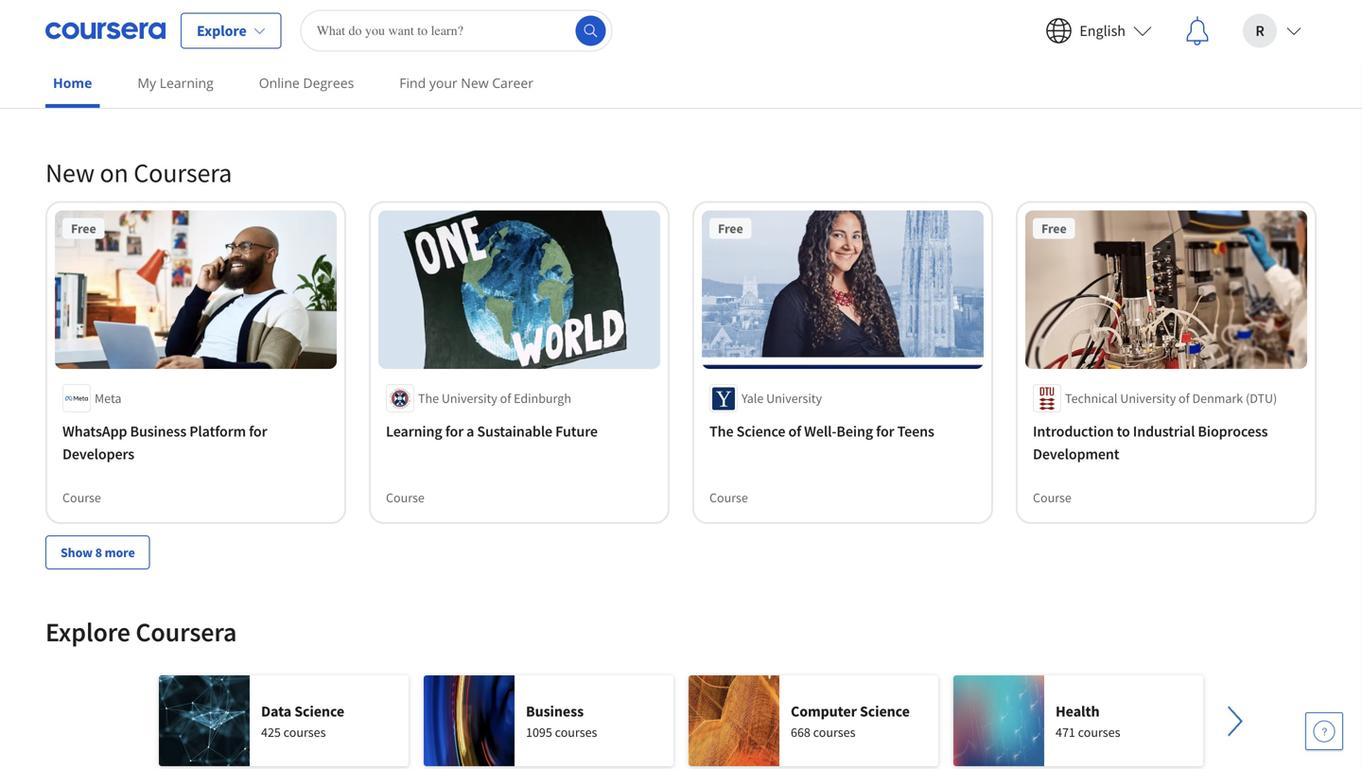 Task type: describe. For each thing, give the bounding box(es) containing it.
platform
[[189, 422, 246, 441]]

university for a
[[442, 390, 497, 407]]

learning for a sustainable future link
[[386, 420, 653, 443]]

technical university of denmark (dtu)
[[1065, 390, 1278, 407]]

show 8 more inside grow your skill set collection element
[[61, 70, 135, 87]]

on
[[100, 156, 128, 189]]

science for the
[[737, 422, 786, 441]]

(dtu)
[[1246, 390, 1278, 407]]

career
[[492, 74, 534, 92]]

whatsapp business platform for developers
[[62, 422, 267, 464]]

courses inside data science 425 courses
[[284, 724, 326, 741]]

explore button
[[181, 13, 282, 49]]

my
[[138, 74, 156, 92]]

denmark
[[1193, 390, 1243, 407]]

the university of edinburgh
[[418, 390, 571, 407]]

computer science image
[[689, 676, 780, 767]]

yale university
[[742, 390, 822, 407]]

move carousel right image
[[1213, 699, 1258, 744]]

more inside new on coursera collection element
[[105, 544, 135, 561]]

your
[[429, 74, 458, 92]]

show inside grow your skill set collection element
[[61, 70, 93, 87]]

668
[[791, 724, 811, 741]]

introduction to industrial bioprocess development
[[1033, 422, 1268, 464]]

degrees
[[303, 74, 354, 92]]

find your new career
[[400, 74, 534, 92]]

What do you want to learn? text field
[[301, 10, 613, 52]]

0 horizontal spatial new
[[45, 156, 95, 189]]

sustainable
[[477, 422, 553, 441]]

free for the
[[718, 220, 743, 237]]

health
[[1056, 702, 1100, 721]]

find
[[400, 74, 426, 92]]

edinburgh
[[514, 390, 571, 407]]

university for industrial
[[1121, 390, 1176, 407]]

explore for explore coursera
[[45, 616, 130, 649]]

whatsapp
[[62, 422, 127, 441]]

the for the university of edinburgh
[[418, 390, 439, 407]]

science for computer
[[860, 702, 910, 721]]

introduction
[[1033, 422, 1114, 441]]

425
[[261, 724, 281, 741]]

english
[[1080, 21, 1126, 40]]

online degrees
[[259, 74, 354, 92]]

to
[[1117, 422, 1130, 441]]

my learning
[[138, 74, 214, 92]]

well-
[[804, 422, 837, 441]]

home
[[53, 74, 92, 92]]

r button
[[1228, 0, 1317, 61]]

business 1095 courses
[[526, 702, 597, 741]]

2 for from the left
[[445, 422, 464, 441]]

courses inside health 471 courses
[[1078, 724, 1121, 741]]

online
[[259, 74, 300, 92]]

of for well-
[[789, 422, 801, 441]]

industrial
[[1133, 422, 1195, 441]]



Task type: locate. For each thing, give the bounding box(es) containing it.
1 horizontal spatial science
[[737, 422, 786, 441]]

2 horizontal spatial free
[[1042, 220, 1067, 237]]

0 horizontal spatial university
[[442, 390, 497, 407]]

business up 1095
[[526, 702, 584, 721]]

data science 425 courses
[[261, 702, 344, 741]]

english button
[[1031, 0, 1168, 61]]

development
[[1033, 445, 1120, 464]]

2 show 8 more button from the top
[[45, 536, 150, 570]]

coursera
[[134, 156, 232, 189], [136, 616, 237, 649]]

business image
[[424, 676, 515, 767]]

bioprocess
[[1198, 422, 1268, 441]]

show
[[61, 70, 93, 87], [61, 544, 93, 561]]

0 horizontal spatial business
[[130, 422, 187, 441]]

the
[[418, 390, 439, 407], [710, 422, 734, 441]]

course for learning for a sustainable future
[[386, 489, 425, 506]]

university for of
[[766, 390, 822, 407]]

new
[[461, 74, 489, 92], [45, 156, 95, 189]]

of
[[500, 390, 511, 407], [1179, 390, 1190, 407], [789, 422, 801, 441]]

find your new career link
[[392, 62, 541, 104]]

2 horizontal spatial university
[[1121, 390, 1176, 407]]

show 8 more button inside grow your skill set collection element
[[45, 61, 150, 95]]

coursera right on
[[134, 156, 232, 189]]

course for the science of well-being for teens
[[710, 489, 748, 506]]

1 horizontal spatial the
[[710, 422, 734, 441]]

computer science 668 courses
[[791, 702, 910, 741]]

project
[[1033, 15, 1073, 32]]

1 horizontal spatial learning
[[386, 422, 442, 441]]

free for introduction
[[1042, 220, 1067, 237]]

1 show 8 more from the top
[[61, 70, 135, 87]]

8 inside grow your skill set collection element
[[95, 70, 102, 87]]

technical
[[1065, 390, 1118, 407]]

the science of well-being for teens link
[[710, 420, 976, 443]]

0 vertical spatial show 8 more
[[61, 70, 135, 87]]

3 free from the left
[[1042, 220, 1067, 237]]

grow your skill set collection element
[[34, 0, 1328, 125]]

show 8 more button inside new on coursera collection element
[[45, 536, 150, 570]]

0 horizontal spatial for
[[249, 422, 267, 441]]

8
[[95, 70, 102, 87], [95, 544, 102, 561]]

1 horizontal spatial new
[[461, 74, 489, 92]]

data
[[261, 702, 292, 721]]

home link
[[45, 62, 100, 108]]

explore for explore
[[197, 21, 247, 40]]

1095
[[526, 724, 552, 741]]

show 8 more up explore coursera
[[61, 544, 135, 561]]

science for data
[[294, 702, 344, 721]]

show inside new on coursera collection element
[[61, 544, 93, 561]]

1 horizontal spatial free
[[718, 220, 743, 237]]

meta
[[95, 390, 122, 407]]

2 horizontal spatial of
[[1179, 390, 1190, 407]]

1 vertical spatial new
[[45, 156, 95, 189]]

show 8 more button down coursera image
[[45, 61, 150, 95]]

whatsapp business platform for developers link
[[62, 420, 329, 466]]

introduction to industrial bioprocess development link
[[1033, 420, 1300, 466]]

course for introduction to industrial bioprocess development
[[1033, 489, 1072, 506]]

2 courses from the left
[[555, 724, 597, 741]]

more
[[105, 70, 135, 87], [105, 544, 135, 561]]

being
[[837, 422, 873, 441]]

0 horizontal spatial explore
[[45, 616, 130, 649]]

show 8 more button up explore coursera
[[45, 536, 150, 570]]

courses inside business 1095 courses
[[555, 724, 597, 741]]

1 horizontal spatial explore
[[197, 21, 247, 40]]

online degrees link
[[251, 62, 362, 104]]

1 vertical spatial 8
[[95, 544, 102, 561]]

health 471 courses
[[1056, 702, 1121, 741]]

1 vertical spatial learning
[[386, 422, 442, 441]]

business inside whatsapp business platform for developers
[[130, 422, 187, 441]]

learning inside new on coursera collection element
[[386, 422, 442, 441]]

1 vertical spatial business
[[526, 702, 584, 721]]

show 8 more inside new on coursera collection element
[[61, 544, 135, 561]]

coursera up data science image
[[136, 616, 237, 649]]

1 horizontal spatial business
[[526, 702, 584, 721]]

learning right my
[[160, 74, 214, 92]]

course for whatsapp business platform for developers
[[62, 489, 101, 506]]

free
[[71, 220, 96, 237], [718, 220, 743, 237], [1042, 220, 1067, 237]]

3 university from the left
[[1121, 390, 1176, 407]]

8 up explore coursera
[[95, 544, 102, 561]]

yale
[[742, 390, 764, 407]]

of for edinburgh
[[500, 390, 511, 407]]

2 horizontal spatial science
[[860, 702, 910, 721]]

university
[[442, 390, 497, 407], [766, 390, 822, 407], [1121, 390, 1176, 407]]

1 horizontal spatial for
[[445, 422, 464, 441]]

for inside whatsapp business platform for developers
[[249, 422, 267, 441]]

0 horizontal spatial learning
[[160, 74, 214, 92]]

2 university from the left
[[766, 390, 822, 407]]

0 vertical spatial show
[[61, 70, 93, 87]]

science
[[737, 422, 786, 441], [294, 702, 344, 721], [860, 702, 910, 721]]

learning left the a
[[386, 422, 442, 441]]

1 vertical spatial show 8 more
[[61, 544, 135, 561]]

explore
[[197, 21, 247, 40], [45, 616, 130, 649]]

2 more from the top
[[105, 544, 135, 561]]

university up the a
[[442, 390, 497, 407]]

developers
[[62, 445, 134, 464]]

r
[[1256, 21, 1265, 40]]

of for denmark
[[1179, 390, 1190, 407]]

2 show 8 more from the top
[[61, 544, 135, 561]]

new on coursera
[[45, 156, 232, 189]]

2 free from the left
[[718, 220, 743, 237]]

science right data
[[294, 702, 344, 721]]

new on coursera collection element
[[34, 125, 1328, 600]]

courses inside computer science 668 courses
[[813, 724, 856, 741]]

business
[[130, 422, 187, 441], [526, 702, 584, 721]]

of up sustainable
[[500, 390, 511, 407]]

1 for from the left
[[249, 422, 267, 441]]

health image
[[954, 676, 1045, 767]]

of left denmark
[[1179, 390, 1190, 407]]

science inside new on coursera collection element
[[737, 422, 786, 441]]

help center image
[[1313, 720, 1336, 743]]

courses down computer
[[813, 724, 856, 741]]

learning for a sustainable future
[[386, 422, 598, 441]]

8 right the home
[[95, 70, 102, 87]]

teens
[[898, 422, 935, 441]]

1 vertical spatial show
[[61, 544, 93, 561]]

0 vertical spatial more
[[105, 70, 135, 87]]

course
[[62, 15, 101, 32], [386, 15, 425, 32], [62, 489, 101, 506], [386, 489, 425, 506], [710, 489, 748, 506], [1033, 489, 1072, 506]]

0 vertical spatial the
[[418, 390, 439, 407]]

1 more from the top
[[105, 70, 135, 87]]

for right "platform"
[[249, 422, 267, 441]]

the for the science of well-being for teens
[[710, 422, 734, 441]]

for right being
[[876, 422, 895, 441]]

coursera image
[[45, 16, 166, 46]]

1 university from the left
[[442, 390, 497, 407]]

0 vertical spatial 8
[[95, 70, 102, 87]]

3 courses from the left
[[813, 724, 856, 741]]

for left the a
[[445, 422, 464, 441]]

show 8 more button
[[45, 61, 150, 95], [45, 536, 150, 570]]

0 vertical spatial explore
[[197, 21, 247, 40]]

1 horizontal spatial university
[[766, 390, 822, 407]]

science inside data science 425 courses
[[294, 702, 344, 721]]

more inside grow your skill set collection element
[[105, 70, 135, 87]]

learning
[[160, 74, 214, 92], [386, 422, 442, 441]]

coursera inside new on coursera collection element
[[134, 156, 232, 189]]

science down yale
[[737, 422, 786, 441]]

business inside business 1095 courses
[[526, 702, 584, 721]]

university up industrial
[[1121, 390, 1176, 407]]

new right your
[[461, 74, 489, 92]]

1 vertical spatial show 8 more button
[[45, 536, 150, 570]]

1 horizontal spatial of
[[789, 422, 801, 441]]

courses right 425
[[284, 724, 326, 741]]

courses
[[284, 724, 326, 741], [555, 724, 597, 741], [813, 724, 856, 741], [1078, 724, 1121, 741]]

university right yale
[[766, 390, 822, 407]]

0 vertical spatial show 8 more button
[[45, 61, 150, 95]]

1 vertical spatial more
[[105, 544, 135, 561]]

8 inside new on coursera collection element
[[95, 544, 102, 561]]

1 vertical spatial the
[[710, 422, 734, 441]]

of left well-
[[789, 422, 801, 441]]

more up explore coursera
[[105, 544, 135, 561]]

free for whatsapp
[[71, 220, 96, 237]]

0 vertical spatial coursera
[[134, 156, 232, 189]]

0 vertical spatial business
[[130, 422, 187, 441]]

business left "platform"
[[130, 422, 187, 441]]

computer
[[791, 702, 857, 721]]

1 show from the top
[[61, 70, 93, 87]]

1 free from the left
[[71, 220, 96, 237]]

4 courses from the left
[[1078, 724, 1121, 741]]

future
[[556, 422, 598, 441]]

my learning link
[[130, 62, 221, 104]]

1 courses from the left
[[284, 724, 326, 741]]

explore inside dropdown button
[[197, 21, 247, 40]]

data science image
[[159, 676, 250, 767]]

a
[[467, 422, 474, 441]]

new left on
[[45, 156, 95, 189]]

show 8 more down coursera image
[[61, 70, 135, 87]]

science inside computer science 668 courses
[[860, 702, 910, 721]]

2 horizontal spatial for
[[876, 422, 895, 441]]

None search field
[[301, 10, 613, 52]]

the science of well-being for teens
[[710, 422, 935, 441]]

1 vertical spatial explore
[[45, 616, 130, 649]]

explore coursera
[[45, 616, 237, 649]]

for
[[249, 422, 267, 441], [445, 422, 464, 441], [876, 422, 895, 441]]

471
[[1056, 724, 1076, 741]]

0 horizontal spatial the
[[418, 390, 439, 407]]

0 vertical spatial new
[[461, 74, 489, 92]]

2 8 from the top
[[95, 544, 102, 561]]

1 show 8 more button from the top
[[45, 61, 150, 95]]

2 show from the top
[[61, 544, 93, 561]]

1 8 from the top
[[95, 70, 102, 87]]

0 horizontal spatial free
[[71, 220, 96, 237]]

0 horizontal spatial of
[[500, 390, 511, 407]]

0 vertical spatial learning
[[160, 74, 214, 92]]

more left my
[[105, 70, 135, 87]]

1 vertical spatial coursera
[[136, 616, 237, 649]]

science right computer
[[860, 702, 910, 721]]

courses right 1095
[[555, 724, 597, 741]]

courses down health
[[1078, 724, 1121, 741]]

3 for from the left
[[876, 422, 895, 441]]

0 horizontal spatial science
[[294, 702, 344, 721]]

show 8 more
[[61, 70, 135, 87], [61, 544, 135, 561]]



Task type: vqa. For each thing, say whether or not it's contained in the screenshot.
1 on the bottom
no



